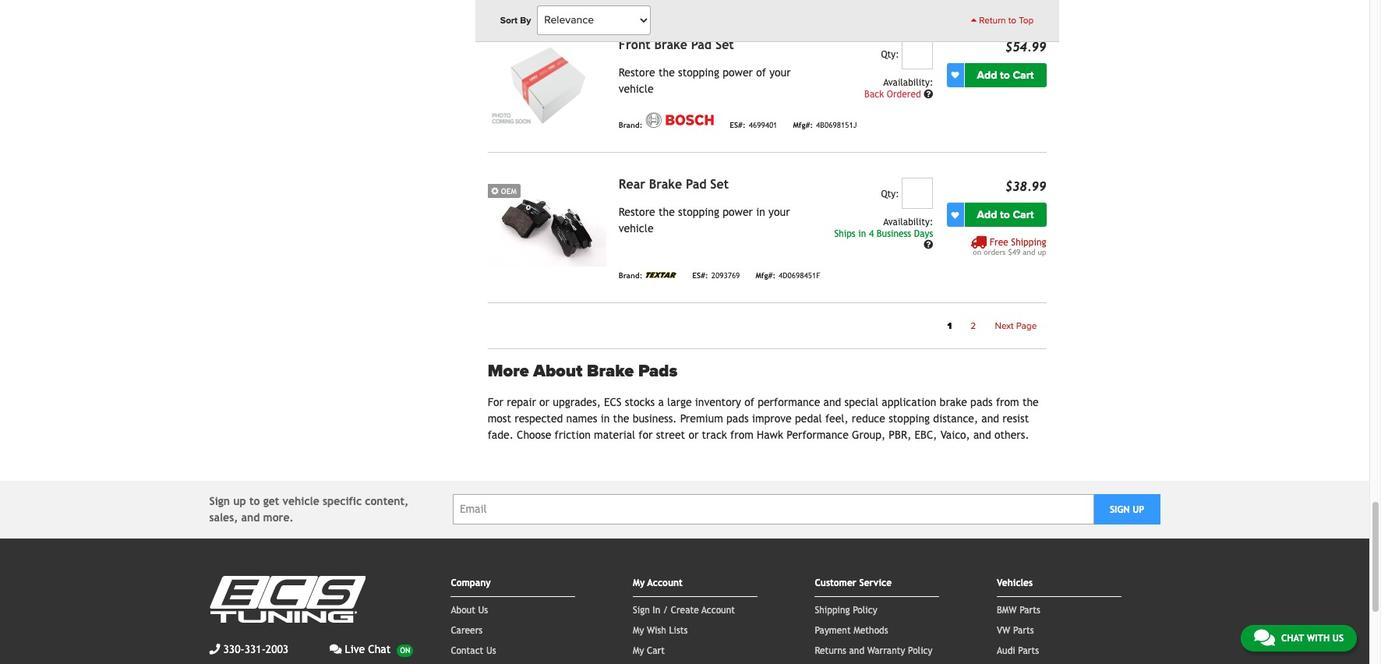 Task type: vqa. For each thing, say whether or not it's contained in the screenshot.
Shipping Policy link
yes



Task type: describe. For each thing, give the bounding box(es) containing it.
caret up image
[[971, 16, 977, 25]]

$38.99
[[1005, 179, 1046, 194]]

2
[[971, 321, 976, 331]]

resist
[[1003, 412, 1029, 424]]

brand: for front
[[619, 121, 643, 129]]

contact us link
[[451, 645, 496, 656]]

reduce
[[852, 412, 885, 424]]

set for rear brake pad set
[[710, 177, 729, 192]]

my wish lists link
[[633, 625, 688, 636]]

pbr,
[[889, 428, 911, 441]]

next page
[[995, 321, 1037, 331]]

lists
[[669, 625, 688, 636]]

question circle image
[[924, 240, 933, 249]]

paginated product list navigation navigation
[[488, 316, 1046, 336]]

add to cart for $38.99
[[977, 208, 1034, 222]]

returns and warranty policy
[[815, 645, 933, 656]]

in inside the for repair or upgrades, ecs stocks a large inventory of performance and special application brake pads from the most respected names in the business. premium pads improve pedal feel, reduce stopping distance, and resist fade. choose friction material for street or track from hawk performance group, pbr, ebc, vaico, and others.
[[601, 412, 610, 424]]

textar - corporate logo image
[[646, 272, 677, 278]]

restore for rear
[[619, 206, 655, 218]]

about us
[[451, 605, 488, 615]]

and inside free shipping on orders $49 and up
[[1023, 248, 1036, 257]]

premium
[[680, 412, 723, 424]]

2 vertical spatial brake
[[587, 361, 634, 381]]

stopping for rear brake pad set
[[678, 206, 719, 218]]

more
[[488, 361, 529, 381]]

sign up to get vehicle specific content, sales, and more.
[[209, 495, 409, 523]]

0 horizontal spatial from
[[730, 428, 754, 441]]

qty: for $38.99
[[881, 189, 899, 200]]

of inside restore the stopping power of your vehicle
[[756, 66, 766, 78]]

shipping inside free shipping on orders $49 and up
[[1011, 237, 1046, 248]]

4b0698151j
[[816, 121, 857, 129]]

customer service
[[815, 577, 892, 588]]

up for sign up to get vehicle specific content, sales, and more.
[[233, 495, 246, 507]]

stocks
[[625, 396, 655, 408]]

careers
[[451, 625, 483, 636]]

ships in 4 business days
[[834, 229, 933, 239]]

vw parts
[[997, 625, 1034, 636]]

shipping policy
[[815, 605, 877, 615]]

us for about us
[[478, 605, 488, 615]]

sign for sign up to get vehicle specific content, sales, and more.
[[209, 495, 230, 507]]

$49
[[1008, 248, 1020, 257]]

and down the payment methods
[[849, 645, 865, 656]]

warranty
[[867, 645, 905, 656]]

sign for sign up
[[1110, 504, 1130, 515]]

business.
[[633, 412, 677, 424]]

upgrades,
[[553, 396, 601, 408]]

restore the stopping power of your vehicle
[[619, 66, 791, 95]]

1 horizontal spatial account
[[702, 605, 735, 615]]

bmw parts link
[[997, 605, 1041, 615]]

330-331-2003
[[223, 643, 289, 655]]

live chat
[[345, 643, 391, 655]]

returns and warranty policy link
[[815, 645, 933, 656]]

up inside free shipping on orders $49 and up
[[1038, 248, 1046, 257]]

most
[[488, 412, 511, 424]]

mfg#: for front brake pad set
[[793, 121, 813, 129]]

customer
[[815, 577, 857, 588]]

331-
[[244, 643, 266, 655]]

on
[[973, 248, 982, 257]]

my for my wish lists
[[633, 625, 644, 636]]

sign in / create account
[[633, 605, 735, 615]]

question circle image
[[924, 89, 933, 99]]

sign up
[[1110, 504, 1145, 515]]

free shipping on orders $49 and up
[[973, 237, 1046, 257]]

the inside restore the stopping power in your vehicle
[[659, 206, 675, 218]]

add to wish list image for $54.99
[[951, 71, 959, 79]]

the inside restore the stopping power of your vehicle
[[659, 66, 675, 78]]

ordered
[[887, 89, 921, 100]]

0 horizontal spatial pads
[[727, 412, 749, 424]]

my cart
[[633, 645, 665, 656]]

company
[[451, 577, 491, 588]]

rear
[[619, 177, 645, 192]]

performance
[[758, 396, 820, 408]]

0 horizontal spatial about
[[451, 605, 475, 615]]

add to cart for $54.99
[[977, 68, 1034, 82]]

payment methods
[[815, 625, 888, 636]]

us inside chat with us link
[[1333, 633, 1344, 644]]

live chat link
[[330, 641, 413, 658]]

bmw parts
[[997, 605, 1041, 615]]

2 link
[[961, 316, 986, 336]]

for
[[488, 396, 504, 408]]

others.
[[995, 428, 1029, 441]]

comments image for chat
[[1254, 628, 1275, 647]]

0 vertical spatial pads
[[971, 396, 993, 408]]

distance,
[[933, 412, 978, 424]]

feel,
[[825, 412, 849, 424]]

in inside restore the stopping power in your vehicle
[[756, 206, 765, 218]]

qty: for $54.99
[[881, 49, 899, 60]]

4
[[869, 229, 874, 239]]

power for rear brake pad set
[[723, 206, 753, 218]]

rear brake pad set link
[[619, 177, 729, 192]]

1 vertical spatial shipping
[[815, 605, 850, 615]]

us for contact us
[[486, 645, 496, 656]]

to up free
[[1000, 208, 1010, 222]]

es#: for front brake pad set
[[730, 121, 746, 129]]

front brake pad set link
[[619, 37, 734, 52]]

with
[[1307, 633, 1330, 644]]

business
[[877, 229, 911, 239]]

street
[[656, 428, 685, 441]]

brake for rear
[[649, 177, 682, 192]]

live
[[345, 643, 365, 655]]

group,
[[852, 428, 886, 441]]

in
[[653, 605, 660, 615]]

pad for front brake pad set
[[691, 37, 712, 52]]

es#: for rear brake pad set
[[692, 271, 708, 280]]

for
[[639, 428, 653, 441]]

careers link
[[451, 625, 483, 636]]

es#: 4699401
[[730, 121, 777, 129]]

pads
[[638, 361, 678, 381]]

mfg#: 4d0698451f
[[756, 271, 820, 280]]

restore for front
[[619, 66, 655, 78]]

set for front brake pad set
[[716, 37, 734, 52]]

service
[[859, 577, 892, 588]]

parts for bmw parts
[[1020, 605, 1041, 615]]

1 horizontal spatial from
[[996, 396, 1019, 408]]

2 vertical spatial cart
[[647, 645, 665, 656]]

payment methods link
[[815, 625, 888, 636]]



Task type: locate. For each thing, give the bounding box(es) containing it.
stopping down "front brake pad set"
[[678, 66, 719, 78]]

us up careers
[[478, 605, 488, 615]]

or up respected
[[539, 396, 550, 408]]

es#: left 4699401 at the top of page
[[730, 121, 746, 129]]

from up the resist
[[996, 396, 1019, 408]]

1 horizontal spatial about
[[533, 361, 583, 381]]

parts right bmw on the bottom right
[[1020, 605, 1041, 615]]

to left top on the right of the page
[[1008, 15, 1017, 26]]

friction
[[555, 428, 591, 441]]

front brake pad set
[[619, 37, 734, 52]]

0 horizontal spatial chat
[[368, 643, 391, 655]]

0 vertical spatial add to wish list image
[[951, 71, 959, 79]]

add to wish list image for $38.99
[[951, 211, 959, 219]]

restore down front
[[619, 66, 655, 78]]

of up improve
[[745, 396, 754, 408]]

1 horizontal spatial chat
[[1281, 633, 1304, 644]]

by
[[520, 15, 531, 26]]

1 vertical spatial policy
[[908, 645, 933, 656]]

add to cart up free
[[977, 208, 1034, 222]]

0 vertical spatial power
[[723, 66, 753, 78]]

0 vertical spatial your
[[769, 66, 791, 78]]

parts right audi
[[1018, 645, 1039, 656]]

vehicle down front
[[619, 82, 654, 95]]

sign
[[209, 495, 230, 507], [1110, 504, 1130, 515], [633, 605, 650, 615]]

1 horizontal spatial sign
[[633, 605, 650, 615]]

2093769
[[711, 271, 740, 280]]

brake right front
[[654, 37, 687, 52]]

specific
[[323, 495, 362, 507]]

0 horizontal spatial up
[[233, 495, 246, 507]]

1 add to cart button from the top
[[965, 63, 1046, 87]]

next
[[995, 321, 1014, 331]]

us right the 'with'
[[1333, 633, 1344, 644]]

availability:
[[883, 77, 933, 88], [883, 217, 933, 228]]

2 brand: from the top
[[619, 271, 643, 280]]

0 vertical spatial availability:
[[883, 77, 933, 88]]

0 vertical spatial brand:
[[619, 121, 643, 129]]

1 vertical spatial cart
[[1013, 208, 1034, 222]]

2 horizontal spatial up
[[1133, 504, 1145, 515]]

0 horizontal spatial sign
[[209, 495, 230, 507]]

vehicle for rear
[[619, 222, 654, 235]]

1 vertical spatial restore
[[619, 206, 655, 218]]

pads right brake
[[971, 396, 993, 408]]

vehicle inside restore the stopping power in your vehicle
[[619, 222, 654, 235]]

to inside sign up to get vehicle specific content, sales, and more.
[[249, 495, 260, 507]]

brand: for rear
[[619, 271, 643, 280]]

add to wish list image
[[951, 71, 959, 79], [951, 211, 959, 219]]

1 vertical spatial add to wish list image
[[951, 211, 959, 219]]

page
[[1016, 321, 1037, 331]]

1 horizontal spatial shipping
[[1011, 237, 1046, 248]]

2 add to cart button from the top
[[965, 203, 1046, 227]]

policy
[[853, 605, 877, 615], [908, 645, 933, 656]]

1 horizontal spatial comments image
[[1254, 628, 1275, 647]]

of
[[756, 66, 766, 78], [745, 396, 754, 408]]

comments image inside live chat link
[[330, 643, 342, 654]]

add up free
[[977, 208, 997, 222]]

mfg#:
[[793, 121, 813, 129], [756, 271, 776, 280]]

add to cart down the $54.99
[[977, 68, 1034, 82]]

my down my wish lists link
[[633, 645, 644, 656]]

thumbnail image image
[[488, 38, 606, 127]]

ebc,
[[915, 428, 937, 441]]

mfg#: left 4d0698451f
[[756, 271, 776, 280]]

vehicle inside restore the stopping power of your vehicle
[[619, 82, 654, 95]]

es#: left 2093769
[[692, 271, 708, 280]]

from right track
[[730, 428, 754, 441]]

1 horizontal spatial of
[[756, 66, 766, 78]]

ships
[[834, 229, 856, 239]]

in left 4
[[858, 229, 866, 239]]

audi
[[997, 645, 1015, 656]]

cart for $54.99
[[1013, 68, 1034, 82]]

policy right warranty in the bottom of the page
[[908, 645, 933, 656]]

2 add to cart from the top
[[977, 208, 1034, 222]]

stopping inside restore the stopping power in your vehicle
[[678, 206, 719, 218]]

1 vertical spatial pads
[[727, 412, 749, 424]]

0 horizontal spatial of
[[745, 396, 754, 408]]

parts right vw
[[1013, 625, 1034, 636]]

to down the $54.99
[[1000, 68, 1010, 82]]

sign in / create account link
[[633, 605, 735, 615]]

content,
[[365, 495, 409, 507]]

stopping for front brake pad set
[[678, 66, 719, 78]]

cart for $38.99
[[1013, 208, 1034, 222]]

comments image inside chat with us link
[[1254, 628, 1275, 647]]

2003
[[266, 643, 289, 655]]

sign for sign in / create account
[[633, 605, 650, 615]]

sort by
[[500, 15, 531, 26]]

2 horizontal spatial in
[[858, 229, 866, 239]]

the down "front brake pad set"
[[659, 66, 675, 78]]

vehicle for front
[[619, 82, 654, 95]]

choose
[[517, 428, 551, 441]]

comments image
[[1254, 628, 1275, 647], [330, 643, 342, 654]]

add to cart button down the $54.99
[[965, 63, 1046, 87]]

get
[[263, 495, 279, 507]]

the up the resist
[[1023, 396, 1039, 408]]

0 vertical spatial policy
[[853, 605, 877, 615]]

add to cart button for $54.99
[[965, 63, 1046, 87]]

your for front brake pad set
[[769, 66, 791, 78]]

brake right rear
[[649, 177, 682, 192]]

about up upgrades,
[[533, 361, 583, 381]]

parts
[[1020, 605, 1041, 615], [1013, 625, 1034, 636], [1018, 645, 1039, 656]]

stopping down rear brake pad set link
[[678, 206, 719, 218]]

us right contact
[[486, 645, 496, 656]]

vehicle down rear
[[619, 222, 654, 235]]

material
[[594, 428, 635, 441]]

wish
[[647, 625, 666, 636]]

qty: up business
[[881, 189, 899, 200]]

1 brand: from the top
[[619, 121, 643, 129]]

or down premium
[[689, 428, 699, 441]]

add to cart button up free
[[965, 203, 1046, 227]]

sort
[[500, 15, 518, 26]]

0 horizontal spatial account
[[647, 577, 683, 588]]

0 horizontal spatial policy
[[853, 605, 877, 615]]

1 vertical spatial us
[[1333, 633, 1344, 644]]

vehicles
[[997, 577, 1033, 588]]

pad
[[691, 37, 712, 52], [686, 177, 707, 192]]

power up 2093769
[[723, 206, 753, 218]]

return to top
[[977, 15, 1034, 26]]

stopping down application
[[889, 412, 930, 424]]

availability: for $54.99
[[883, 77, 933, 88]]

and up the feel,
[[824, 396, 841, 408]]

my up the my wish lists
[[633, 577, 645, 588]]

set
[[716, 37, 734, 52], [710, 177, 729, 192]]

1 horizontal spatial pads
[[971, 396, 993, 408]]

3 my from the top
[[633, 645, 644, 656]]

return to top link
[[971, 13, 1034, 27]]

chat right live
[[368, 643, 391, 655]]

your inside restore the stopping power of your vehicle
[[769, 66, 791, 78]]

next page link
[[986, 316, 1046, 336]]

1 add to cart from the top
[[977, 68, 1034, 82]]

orders
[[984, 248, 1006, 257]]

more.
[[263, 511, 294, 523]]

chat with us
[[1281, 633, 1344, 644]]

set up restore the stopping power of your vehicle
[[716, 37, 734, 52]]

and inside sign up to get vehicle specific content, sales, and more.
[[241, 511, 260, 523]]

1 horizontal spatial policy
[[908, 645, 933, 656]]

0 vertical spatial brake
[[654, 37, 687, 52]]

0 vertical spatial mfg#:
[[793, 121, 813, 129]]

1 vertical spatial pad
[[686, 177, 707, 192]]

1 availability: from the top
[[883, 77, 933, 88]]

comments image for live
[[330, 643, 342, 654]]

1 vertical spatial availability:
[[883, 217, 933, 228]]

4d0698451f
[[779, 271, 820, 280]]

1 vertical spatial add to cart button
[[965, 203, 1046, 227]]

0 vertical spatial shipping
[[1011, 237, 1046, 248]]

and right sales,
[[241, 511, 260, 523]]

brake up ecs
[[587, 361, 634, 381]]

2 add from the top
[[977, 208, 997, 222]]

0 vertical spatial from
[[996, 396, 1019, 408]]

audi parts link
[[997, 645, 1039, 656]]

my
[[633, 577, 645, 588], [633, 625, 644, 636], [633, 645, 644, 656]]

2 horizontal spatial sign
[[1110, 504, 1130, 515]]

0 horizontal spatial es#:
[[692, 271, 708, 280]]

or
[[539, 396, 550, 408], [689, 428, 699, 441]]

mfg#: left 4b0698151j
[[793, 121, 813, 129]]

large
[[667, 396, 692, 408]]

0 vertical spatial set
[[716, 37, 734, 52]]

1 vertical spatial or
[[689, 428, 699, 441]]

1 vertical spatial from
[[730, 428, 754, 441]]

vehicle
[[619, 82, 654, 95], [619, 222, 654, 235], [283, 495, 319, 507]]

1 vertical spatial in
[[858, 229, 866, 239]]

availability: for $38.99
[[883, 217, 933, 228]]

1 horizontal spatial or
[[689, 428, 699, 441]]

a
[[658, 396, 664, 408]]

1 link
[[938, 316, 961, 336]]

vw
[[997, 625, 1010, 636]]

0 horizontal spatial or
[[539, 396, 550, 408]]

1 vertical spatial brand:
[[619, 271, 643, 280]]

1 vertical spatial qty:
[[881, 189, 899, 200]]

my for my cart
[[633, 645, 644, 656]]

1 restore from the top
[[619, 66, 655, 78]]

of up 4699401 at the top of page
[[756, 66, 766, 78]]

vaico,
[[941, 428, 970, 441]]

stopping
[[678, 66, 719, 78], [678, 206, 719, 218], [889, 412, 930, 424]]

availability: up business
[[883, 217, 933, 228]]

sign inside sign up button
[[1110, 504, 1130, 515]]

2 restore from the top
[[619, 206, 655, 218]]

1 power from the top
[[723, 66, 753, 78]]

pad for rear brake pad set
[[686, 177, 707, 192]]

vehicle up more.
[[283, 495, 319, 507]]

1 vertical spatial parts
[[1013, 625, 1034, 636]]

up inside sign up to get vehicle specific content, sales, and more.
[[233, 495, 246, 507]]

0 horizontal spatial in
[[601, 412, 610, 424]]

0 vertical spatial about
[[533, 361, 583, 381]]

1 vertical spatial mfg#:
[[756, 271, 776, 280]]

methods
[[854, 625, 888, 636]]

account right create
[[702, 605, 735, 615]]

cart down the $54.99
[[1013, 68, 1034, 82]]

comments image left live
[[330, 643, 342, 654]]

the up material
[[613, 412, 629, 424]]

1 vertical spatial about
[[451, 605, 475, 615]]

/
[[663, 605, 668, 615]]

shipping policy link
[[815, 605, 877, 615]]

brand: left bosch - corporate logo
[[619, 121, 643, 129]]

1 vertical spatial vehicle
[[619, 222, 654, 235]]

in down ecs
[[601, 412, 610, 424]]

us
[[478, 605, 488, 615], [1333, 633, 1344, 644], [486, 645, 496, 656]]

cart down $38.99
[[1013, 208, 1034, 222]]

up for sign up
[[1133, 504, 1145, 515]]

2 qty: from the top
[[881, 189, 899, 200]]

qty: up back ordered
[[881, 49, 899, 60]]

brake for front
[[654, 37, 687, 52]]

0 vertical spatial or
[[539, 396, 550, 408]]

0 vertical spatial parts
[[1020, 605, 1041, 615]]

0 horizontal spatial comments image
[[330, 643, 342, 654]]

up inside button
[[1133, 504, 1145, 515]]

and left the resist
[[982, 412, 999, 424]]

set up restore the stopping power in your vehicle
[[710, 177, 729, 192]]

about up careers
[[451, 605, 475, 615]]

0 vertical spatial of
[[756, 66, 766, 78]]

restore inside restore the stopping power of your vehicle
[[619, 66, 655, 78]]

contact
[[451, 645, 484, 656]]

0 vertical spatial in
[[756, 206, 765, 218]]

your up 4699401 at the top of page
[[769, 66, 791, 78]]

es#: 2093769
[[692, 271, 740, 280]]

0 vertical spatial vehicle
[[619, 82, 654, 95]]

0 vertical spatial cart
[[1013, 68, 1034, 82]]

pad up restore the stopping power of your vehicle
[[691, 37, 712, 52]]

1 vertical spatial set
[[710, 177, 729, 192]]

1 vertical spatial add
[[977, 208, 997, 222]]

performance
[[787, 428, 849, 441]]

your for rear brake pad set
[[769, 206, 790, 218]]

pads
[[971, 396, 993, 408], [727, 412, 749, 424]]

2 add to wish list image from the top
[[951, 211, 959, 219]]

2 availability: from the top
[[883, 217, 933, 228]]

vehicle inside sign up to get vehicle specific content, sales, and more.
[[283, 495, 319, 507]]

account up /
[[647, 577, 683, 588]]

in up mfg#: 4d0698451f
[[756, 206, 765, 218]]

add for $38.99
[[977, 208, 997, 222]]

0 vertical spatial add
[[977, 68, 997, 82]]

sign inside sign up to get vehicle specific content, sales, and more.
[[209, 495, 230, 507]]

1 vertical spatial account
[[702, 605, 735, 615]]

0 vertical spatial add to cart button
[[965, 63, 1046, 87]]

your inside restore the stopping power in your vehicle
[[769, 206, 790, 218]]

1
[[947, 321, 952, 331]]

2 vertical spatial stopping
[[889, 412, 930, 424]]

0 vertical spatial add to cart
[[977, 68, 1034, 82]]

from
[[996, 396, 1019, 408], [730, 428, 754, 441]]

hawk
[[757, 428, 783, 441]]

back ordered
[[865, 89, 924, 100]]

1 qty: from the top
[[881, 49, 899, 60]]

restore down rear
[[619, 206, 655, 218]]

stopping inside the for repair or upgrades, ecs stocks a large inventory of performance and special application brake pads from the most respected names in the business. premium pads improve pedal feel, reduce stopping distance, and resist fade. choose friction material for street or track from hawk performance group, pbr, ebc, vaico, and others.
[[889, 412, 930, 424]]

my left wish
[[633, 625, 644, 636]]

repair
[[507, 396, 536, 408]]

power up es#: 4699401
[[723, 66, 753, 78]]

0 vertical spatial stopping
[[678, 66, 719, 78]]

2 power from the top
[[723, 206, 753, 218]]

contact us
[[451, 645, 496, 656]]

parts for vw parts
[[1013, 625, 1034, 636]]

1 vertical spatial of
[[745, 396, 754, 408]]

1 vertical spatial your
[[769, 206, 790, 218]]

2 vertical spatial vehicle
[[283, 495, 319, 507]]

0 vertical spatial es#:
[[730, 121, 746, 129]]

1 my from the top
[[633, 577, 645, 588]]

2 vertical spatial parts
[[1018, 645, 1039, 656]]

1 vertical spatial my
[[633, 625, 644, 636]]

brake
[[940, 396, 967, 408]]

and right vaico,
[[974, 428, 991, 441]]

1 horizontal spatial in
[[756, 206, 765, 218]]

inventory
[[695, 396, 741, 408]]

1 horizontal spatial mfg#:
[[793, 121, 813, 129]]

shipping
[[1011, 237, 1046, 248], [815, 605, 850, 615]]

0 vertical spatial account
[[647, 577, 683, 588]]

track
[[702, 428, 727, 441]]

restore inside restore the stopping power in your vehicle
[[619, 206, 655, 218]]

create
[[671, 605, 699, 615]]

top
[[1019, 15, 1034, 26]]

cart down wish
[[647, 645, 665, 656]]

my for my account
[[633, 577, 645, 588]]

free
[[990, 237, 1008, 248]]

power for front brake pad set
[[723, 66, 753, 78]]

0 vertical spatial us
[[478, 605, 488, 615]]

add to cart button for $38.99
[[965, 203, 1046, 227]]

1 horizontal spatial es#:
[[730, 121, 746, 129]]

1 vertical spatial brake
[[649, 177, 682, 192]]

of inside the for repair or upgrades, ecs stocks a large inventory of performance and special application brake pads from the most respected names in the business. premium pads improve pedal feel, reduce stopping distance, and resist fade. choose friction material for street or track from hawk performance group, pbr, ebc, vaico, and others.
[[745, 396, 754, 408]]

payment
[[815, 625, 851, 636]]

0 vertical spatial restore
[[619, 66, 655, 78]]

power inside restore the stopping power in your vehicle
[[723, 206, 753, 218]]

mfg#: for rear brake pad set
[[756, 271, 776, 280]]

0 horizontal spatial mfg#:
[[756, 271, 776, 280]]

None number field
[[902, 38, 933, 69], [902, 178, 933, 209], [902, 38, 933, 69], [902, 178, 933, 209]]

stopping inside restore the stopping power of your vehicle
[[678, 66, 719, 78]]

restore
[[619, 66, 655, 78], [619, 206, 655, 218]]

comments image left chat with us
[[1254, 628, 1275, 647]]

my wish lists
[[633, 625, 688, 636]]

fade.
[[488, 428, 514, 441]]

your up mfg#: 4d0698451f
[[769, 206, 790, 218]]

add for $54.99
[[977, 68, 997, 82]]

parts for audi parts
[[1018, 645, 1039, 656]]

availability: up ordered
[[883, 77, 933, 88]]

bosch - corporate logo image
[[646, 112, 714, 128]]

names
[[566, 412, 597, 424]]

audi parts
[[997, 645, 1039, 656]]

chat left the 'with'
[[1281, 633, 1304, 644]]

1 vertical spatial add to cart
[[977, 208, 1034, 222]]

2 my from the top
[[633, 625, 644, 636]]

pad up restore the stopping power in your vehicle
[[686, 177, 707, 192]]

more about brake pads
[[488, 361, 678, 381]]

chat with us link
[[1241, 625, 1357, 652]]

ecs tuning image
[[209, 576, 365, 622]]

1 add to wish list image from the top
[[951, 71, 959, 79]]

1 vertical spatial stopping
[[678, 206, 719, 218]]

to left get
[[249, 495, 260, 507]]

phone image
[[209, 643, 220, 654]]

1 vertical spatial power
[[723, 206, 753, 218]]

respected
[[515, 412, 563, 424]]

1 vertical spatial es#:
[[692, 271, 708, 280]]

brand: left textar - corporate logo
[[619, 271, 643, 280]]

Email email field
[[453, 494, 1094, 525]]

and right $49
[[1023, 248, 1036, 257]]

shipping up the payment
[[815, 605, 850, 615]]

2 vertical spatial in
[[601, 412, 610, 424]]

2 vertical spatial my
[[633, 645, 644, 656]]

pads down inventory
[[727, 412, 749, 424]]

cart
[[1013, 68, 1034, 82], [1013, 208, 1034, 222], [647, 645, 665, 656]]

your
[[769, 66, 791, 78], [769, 206, 790, 218]]

1 add from the top
[[977, 68, 997, 82]]

restore the stopping power in your vehicle
[[619, 206, 790, 235]]

0 vertical spatial pad
[[691, 37, 712, 52]]

the down rear brake pad set
[[659, 206, 675, 218]]

es#2093769 - 4d0698451f - rear brake pad set - restore the stopping power in your vehicle - textar - audi image
[[488, 178, 606, 267]]

policy up methods
[[853, 605, 877, 615]]

power inside restore the stopping power of your vehicle
[[723, 66, 753, 78]]

shipping right free
[[1011, 237, 1046, 248]]

330-331-2003 link
[[209, 641, 289, 658]]

0 vertical spatial qty:
[[881, 49, 899, 60]]

add down return
[[977, 68, 997, 82]]

2 vertical spatial us
[[486, 645, 496, 656]]

0 vertical spatial my
[[633, 577, 645, 588]]

1 horizontal spatial up
[[1038, 248, 1046, 257]]



